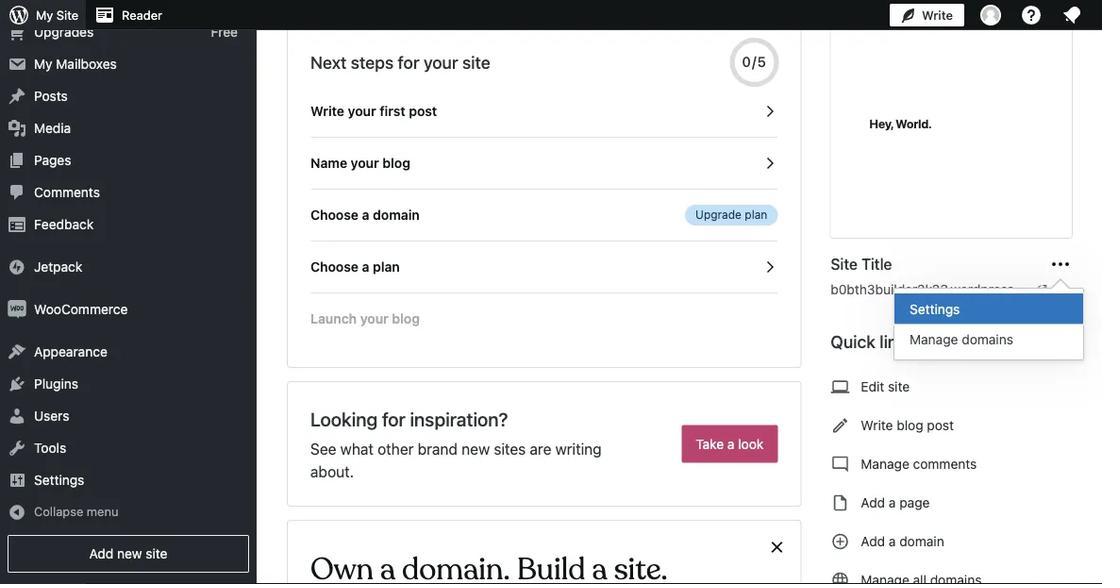 Task type: locate. For each thing, give the bounding box(es) containing it.
settings link up menu on the left bottom of the page
[[0, 464, 257, 496]]

domain for add a domain
[[899, 534, 944, 549]]

0 vertical spatial task enabled image
[[761, 103, 778, 120]]

manage domains link
[[895, 324, 1083, 355]]

task enabled image down the 5
[[761, 103, 778, 120]]

1 vertical spatial for
[[382, 408, 406, 430]]

task enabled image inside write your first post link
[[761, 103, 778, 120]]

edit site link
[[831, 368, 1087, 406]]

write for write
[[922, 8, 953, 22]]

site inside add new site link
[[146, 546, 168, 561]]

0 vertical spatial domain
[[373, 207, 420, 223]]

b0bth3builder2k23.wordpress.com link
[[831, 279, 1049, 299]]

domain down page
[[899, 534, 944, 549]]

0 vertical spatial settings
[[910, 301, 960, 317]]

1 vertical spatial new
[[117, 546, 142, 561]]

3 task enabled image from the top
[[761, 259, 778, 276]]

a left look
[[727, 436, 735, 452]]

highest hourly views 0 image
[[159, 0, 249, 9]]

2 img image from the top
[[8, 300, 26, 319]]

1 choose from the top
[[310, 207, 359, 223]]

plugins link
[[0, 368, 257, 400]]

2 task enabled image from the top
[[761, 155, 778, 172]]

menu containing settings
[[895, 289, 1083, 360]]

a down choose a domain
[[362, 259, 369, 275]]

sites
[[494, 440, 526, 458]]

b0bth3builder2k23.wordpress.com
[[831, 281, 1044, 297]]

domain inside launchpad checklist element
[[373, 207, 420, 223]]

task enabled image down upgrade plan
[[761, 259, 778, 276]]

img image left 'woocommerce'
[[8, 300, 26, 319]]

2 vertical spatial your
[[351, 155, 379, 171]]

1 horizontal spatial settings
[[910, 301, 960, 317]]

my profile image
[[980, 5, 1001, 25]]

for right "steps"
[[398, 52, 419, 72]]

site
[[56, 8, 78, 22], [831, 255, 858, 273]]

jetpack link
[[0, 251, 257, 283]]

progress bar
[[730, 38, 779, 87]]

1 horizontal spatial manage
[[910, 332, 958, 347]]

new left sites
[[462, 440, 490, 458]]

domain down name your blog
[[373, 207, 420, 223]]

1 vertical spatial task enabled image
[[761, 155, 778, 172]]

write blog post link
[[831, 407, 1087, 444]]

settings down b0bth3builder2k23.wordpress.com
[[910, 301, 960, 317]]

2 vertical spatial site
[[146, 546, 168, 561]]

my
[[36, 8, 53, 22], [34, 56, 52, 72]]

1 vertical spatial blog
[[897, 418, 923, 433]]

choose for choose a plan
[[310, 259, 359, 275]]

new
[[462, 440, 490, 458], [117, 546, 142, 561]]

site down collapse menu link at the left bottom
[[146, 546, 168, 561]]

5
[[757, 54, 767, 70]]

0 horizontal spatial site
[[146, 546, 168, 561]]

manage down b0bth3builder2k23.wordpress.com
[[910, 332, 958, 347]]

0 vertical spatial site
[[462, 52, 490, 72]]

choose for choose a domain
[[310, 207, 359, 223]]

tooltip
[[884, 278, 1084, 360]]

a down add a page
[[889, 534, 896, 549]]

settings link
[[895, 293, 1083, 324], [0, 464, 257, 496]]

add a page
[[861, 495, 930, 510]]

a left page
[[889, 495, 896, 510]]

0 horizontal spatial post
[[409, 103, 437, 119]]

img image for jetpack
[[8, 258, 26, 277]]

users
[[34, 408, 69, 424]]

1 vertical spatial img image
[[8, 300, 26, 319]]

site up upgrades
[[56, 8, 78, 22]]

manage comments link
[[831, 445, 1087, 483]]

1 task enabled image from the top
[[761, 103, 778, 120]]

1 vertical spatial settings link
[[0, 464, 257, 496]]

add
[[861, 495, 885, 510], [861, 534, 885, 549], [89, 546, 113, 561]]

my site
[[36, 8, 78, 22]]

write down next
[[310, 103, 344, 119]]

plan right upgrade on the right of the page
[[745, 208, 767, 221]]

tools
[[34, 440, 66, 456]]

for
[[398, 52, 419, 72], [382, 408, 406, 430]]

1 vertical spatial plan
[[373, 259, 400, 275]]

blog up manage comments
[[897, 418, 923, 433]]

1 vertical spatial post
[[927, 418, 954, 433]]

next
[[310, 52, 347, 72]]

my site link
[[0, 0, 86, 30]]

blog inside name your blog link
[[382, 155, 410, 171]]

site right edit
[[888, 379, 910, 394]]

0 horizontal spatial settings
[[34, 472, 84, 488]]

a for take a look
[[727, 436, 735, 452]]

what
[[340, 440, 374, 458]]

site
[[462, 52, 490, 72], [888, 379, 910, 394], [146, 546, 168, 561]]

post
[[409, 103, 437, 119], [927, 418, 954, 433]]

1 horizontal spatial post
[[927, 418, 954, 433]]

your for first
[[348, 103, 376, 119]]

new down collapse menu link at the left bottom
[[117, 546, 142, 561]]

quick
[[831, 332, 875, 352]]

manage inside manage comments link
[[861, 456, 909, 472]]

0
[[742, 54, 752, 70]]

title
[[862, 255, 892, 273]]

manage for manage domains
[[910, 332, 958, 347]]

collapse menu link
[[0, 496, 257, 527]]

2 choose from the top
[[310, 259, 359, 275]]

task enabled image up upgrade plan
[[761, 155, 778, 172]]

img image inside woocommerce 'link'
[[8, 300, 26, 319]]

write left my profile image
[[922, 8, 953, 22]]

your right name
[[351, 155, 379, 171]]

progress bar containing 0
[[730, 38, 779, 87]]

0 horizontal spatial new
[[117, 546, 142, 561]]

page
[[899, 495, 930, 510]]

comments
[[913, 456, 977, 472]]

task enabled image
[[761, 103, 778, 120], [761, 155, 778, 172], [761, 259, 778, 276]]

choose
[[310, 207, 359, 223], [310, 259, 359, 275]]

0 vertical spatial post
[[409, 103, 437, 119]]

edit image
[[831, 414, 850, 437]]

are
[[530, 440, 551, 458]]

manage up add a page
[[861, 456, 909, 472]]

1 vertical spatial choose
[[310, 259, 359, 275]]

img image inside jetpack link
[[8, 258, 26, 277]]

post up comments
[[927, 418, 954, 433]]

my up posts
[[34, 56, 52, 72]]

0 vertical spatial manage
[[910, 332, 958, 347]]

add down add a page
[[861, 534, 885, 549]]

1 horizontal spatial domain
[[899, 534, 944, 549]]

feedback
[[34, 217, 94, 232]]

1 vertical spatial manage
[[861, 456, 909, 472]]

your left the first
[[348, 103, 376, 119]]

manage inside manage domains link
[[910, 332, 958, 347]]

site up write your first post link at the top of the page
[[462, 52, 490, 72]]

0 vertical spatial your
[[424, 52, 458, 72]]

0 vertical spatial my
[[36, 8, 53, 22]]

menu
[[87, 504, 118, 519]]

post inside launchpad checklist element
[[409, 103, 437, 119]]

0 vertical spatial blog
[[382, 155, 410, 171]]

menu
[[895, 289, 1083, 360]]

jetpack
[[34, 259, 82, 275]]

users link
[[0, 400, 257, 432]]

1 vertical spatial write
[[310, 103, 344, 119]]

1 horizontal spatial write
[[861, 418, 893, 433]]

0 horizontal spatial blog
[[382, 155, 410, 171]]

1 img image from the top
[[8, 258, 26, 277]]

2 horizontal spatial write
[[922, 8, 953, 22]]

plugins
[[34, 376, 78, 392]]

choose down name
[[310, 207, 359, 223]]

task enabled image inside the choose a plan link
[[761, 259, 778, 276]]

1 vertical spatial site
[[831, 255, 858, 273]]

0 horizontal spatial write
[[310, 103, 344, 119]]

your right "steps"
[[424, 52, 458, 72]]

insert_drive_file image
[[831, 492, 850, 514]]

upgrade
[[695, 208, 742, 221]]

write right edit icon
[[861, 418, 893, 433]]

1 horizontal spatial plan
[[745, 208, 767, 221]]

2 vertical spatial task enabled image
[[761, 259, 778, 276]]

task enabled image for name your blog
[[761, 155, 778, 172]]

settings link up domains
[[895, 293, 1083, 324]]

write your first post link
[[310, 86, 778, 138]]

laptop image
[[831, 376, 850, 398]]

0 horizontal spatial plan
[[373, 259, 400, 275]]

0 horizontal spatial domain
[[373, 207, 420, 223]]

a
[[362, 207, 369, 223], [362, 259, 369, 275], [727, 436, 735, 452], [889, 495, 896, 510], [889, 534, 896, 549]]

0 vertical spatial new
[[462, 440, 490, 458]]

2 vertical spatial write
[[861, 418, 893, 433]]

choose down choose a domain
[[310, 259, 359, 275]]

site title
[[831, 255, 892, 273]]

0 horizontal spatial settings link
[[0, 464, 257, 496]]

0 vertical spatial write
[[922, 8, 953, 22]]

your
[[424, 52, 458, 72], [348, 103, 376, 119], [351, 155, 379, 171]]

a down name your blog
[[362, 207, 369, 223]]

img image
[[8, 258, 26, 277], [8, 300, 26, 319]]

settings
[[910, 301, 960, 317], [34, 472, 84, 488]]

plan down choose a domain
[[373, 259, 400, 275]]

domains
[[962, 332, 1013, 347]]

my mailboxes link
[[0, 48, 257, 80]]

1 horizontal spatial new
[[462, 440, 490, 458]]

looking for inspiration?
[[310, 408, 508, 430]]

add a domain link
[[831, 523, 1087, 560]]

dismiss domain name promotion image
[[768, 536, 785, 559]]

site left title
[[831, 255, 858, 273]]

my up upgrades
[[36, 8, 53, 22]]

free
[[211, 24, 238, 40]]

edit site
[[861, 379, 910, 394]]

0 vertical spatial img image
[[8, 258, 26, 277]]

0 vertical spatial choose
[[310, 207, 359, 223]]

task enabled image inside name your blog link
[[761, 155, 778, 172]]

add right insert_drive_file icon
[[861, 495, 885, 510]]

0 / 5
[[742, 54, 767, 70]]

write inside launchpad checklist element
[[310, 103, 344, 119]]

my for my site
[[36, 8, 53, 22]]

0 vertical spatial settings link
[[895, 293, 1083, 324]]

comments link
[[0, 177, 257, 209]]

add down menu on the left bottom of the page
[[89, 546, 113, 561]]

post right the first
[[409, 103, 437, 119]]

manage domains
[[910, 332, 1013, 347]]

1 vertical spatial domain
[[899, 534, 944, 549]]

settings up collapse
[[34, 472, 84, 488]]

blog down the first
[[382, 155, 410, 171]]

/
[[752, 54, 757, 70]]

plan
[[745, 208, 767, 221], [373, 259, 400, 275]]

for up the other
[[382, 408, 406, 430]]

0 vertical spatial site
[[56, 8, 78, 22]]

manage
[[910, 332, 958, 347], [861, 456, 909, 472]]

img image left jetpack on the top left of page
[[8, 258, 26, 277]]

write
[[922, 8, 953, 22], [310, 103, 344, 119], [861, 418, 893, 433]]

1 vertical spatial site
[[888, 379, 910, 394]]

write for write your first post
[[310, 103, 344, 119]]

1 horizontal spatial blog
[[897, 418, 923, 433]]

2 horizontal spatial site
[[888, 379, 910, 394]]

blog inside write blog post link
[[897, 418, 923, 433]]

1 vertical spatial your
[[348, 103, 376, 119]]

1 vertical spatial my
[[34, 56, 52, 72]]

media
[[34, 120, 71, 136]]

0 horizontal spatial manage
[[861, 456, 909, 472]]



Task type: vqa. For each thing, say whether or not it's contained in the screenshot.
2nd list item
no



Task type: describe. For each thing, give the bounding box(es) containing it.
settings inside menu
[[910, 301, 960, 317]]

collapse menu
[[34, 504, 118, 519]]

mode_comment image
[[831, 453, 850, 476]]

comments
[[34, 185, 100, 200]]

reader
[[122, 8, 162, 22]]

choose a plan
[[310, 259, 400, 275]]

domain for choose a domain
[[373, 207, 420, 223]]

pages
[[34, 152, 71, 168]]

add for add a domain
[[861, 534, 885, 549]]

my for my mailboxes
[[34, 56, 52, 72]]

choose a domain
[[310, 207, 420, 223]]

a for choose a plan
[[362, 259, 369, 275]]

more options for site site title image
[[1049, 253, 1072, 276]]

1 vertical spatial settings
[[34, 472, 84, 488]]

pages link
[[0, 144, 257, 177]]

about.
[[310, 463, 354, 481]]

tooltip containing settings
[[884, 278, 1084, 360]]

your for blog
[[351, 155, 379, 171]]

write your first post
[[310, 103, 437, 119]]

look
[[738, 436, 764, 452]]

see
[[310, 440, 336, 458]]

site inside edit site link
[[888, 379, 910, 394]]

woocommerce
[[34, 302, 128, 317]]

looking
[[310, 408, 378, 430]]

1 horizontal spatial settings link
[[895, 293, 1083, 324]]

posts link
[[0, 80, 257, 112]]

appearance
[[34, 344, 107, 360]]

upgrade plan
[[695, 208, 767, 221]]

launchpad checklist element
[[310, 86, 778, 344]]

task enabled image for write your first post
[[761, 103, 778, 120]]

new inside see what other brand new sites are writing about.
[[462, 440, 490, 458]]

woocommerce link
[[0, 294, 257, 326]]

edit
[[861, 379, 884, 394]]

name your blog
[[310, 155, 410, 171]]

1 horizontal spatial site
[[831, 255, 858, 273]]

0 vertical spatial for
[[398, 52, 419, 72]]

a for add a domain
[[889, 534, 896, 549]]

0 vertical spatial plan
[[745, 208, 767, 221]]

write link
[[890, 0, 964, 30]]

posts
[[34, 88, 68, 104]]

a for choose a domain
[[362, 207, 369, 223]]

next steps for your site
[[310, 52, 490, 72]]

writing
[[555, 440, 602, 458]]

take a look link
[[682, 425, 778, 463]]

media link
[[0, 112, 257, 144]]

take
[[696, 436, 724, 452]]

other
[[378, 440, 414, 458]]

a for add a page
[[889, 495, 896, 510]]

write blog post
[[861, 418, 954, 433]]

help image
[[1020, 4, 1043, 26]]

manage for manage comments
[[861, 456, 909, 472]]

0 horizontal spatial site
[[56, 8, 78, 22]]

my mailboxes
[[34, 56, 117, 72]]

brand
[[418, 440, 458, 458]]

name
[[310, 155, 347, 171]]

inspiration?
[[410, 408, 508, 430]]

add for add a page
[[861, 495, 885, 510]]

mailboxes
[[56, 56, 117, 72]]

task enabled image for choose a plan
[[761, 259, 778, 276]]

name your blog link
[[310, 138, 778, 190]]

img image for woocommerce
[[8, 300, 26, 319]]

reader link
[[86, 0, 170, 30]]

manage comments
[[861, 456, 977, 472]]

manage your notifications image
[[1061, 4, 1083, 26]]

add a page link
[[831, 484, 1087, 522]]

take a look
[[696, 436, 764, 452]]

links
[[880, 332, 915, 352]]

add for add new site
[[89, 546, 113, 561]]

1 horizontal spatial site
[[462, 52, 490, 72]]

write for write blog post
[[861, 418, 893, 433]]

appearance link
[[0, 336, 257, 368]]

tools link
[[0, 432, 257, 464]]

collapse
[[34, 504, 83, 519]]

add a domain
[[861, 534, 944, 549]]

quick links
[[831, 332, 915, 352]]

upgrades
[[34, 24, 94, 40]]

menu inside tooltip
[[895, 289, 1083, 360]]

feedback link
[[0, 209, 257, 241]]

choose a plan link
[[310, 242, 778, 293]]

first
[[380, 103, 405, 119]]

add new site
[[89, 546, 168, 561]]

see what other brand new sites are writing about.
[[310, 440, 602, 481]]

add new site link
[[8, 535, 249, 573]]

steps
[[351, 52, 394, 72]]



